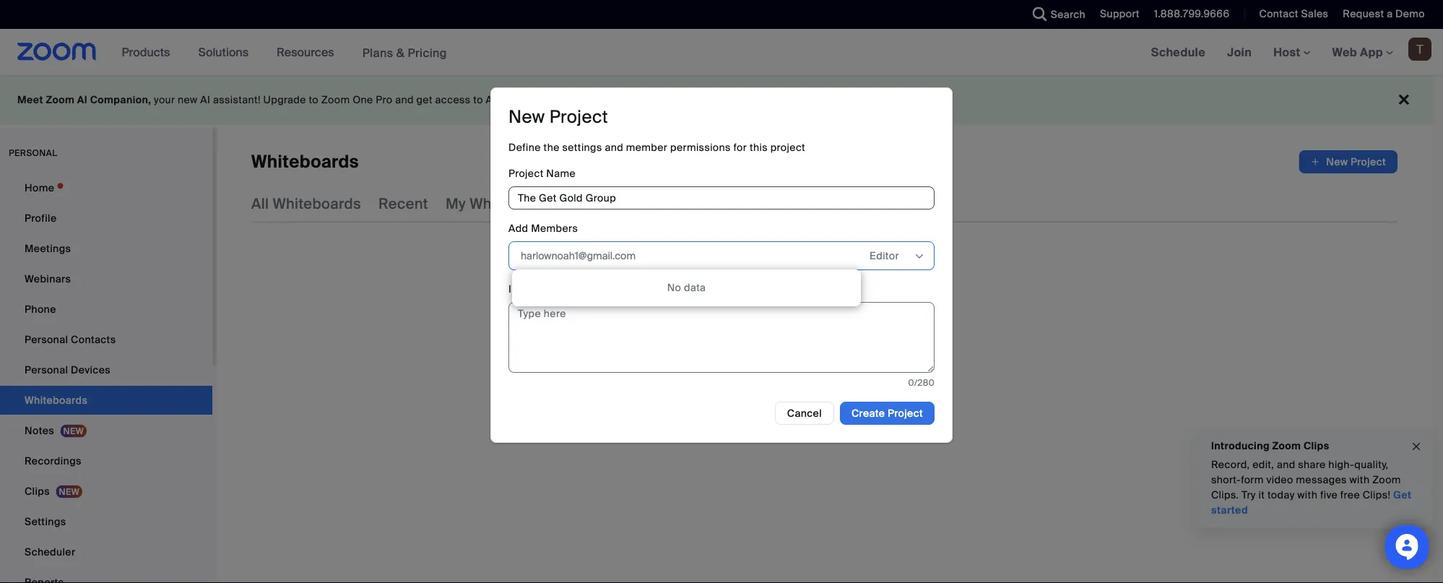 Task type: describe. For each thing, give the bounding box(es) containing it.
plans
[[362, 45, 393, 60]]

me
[[662, 194, 684, 213]]

get started
[[1212, 488, 1412, 517]]

1.888.799.9666
[[1155, 7, 1230, 21]]

a
[[1387, 7, 1393, 21]]

cancel button
[[775, 402, 835, 425]]

all whiteboards
[[251, 194, 361, 213]]

record, edit, and share high-quality, short-form video messages with zoom clips. try it today with five free clips!
[[1212, 458, 1402, 502]]

pricing
[[408, 45, 447, 60]]

new project dialog
[[491, 87, 953, 443]]

webinars link
[[0, 264, 212, 293]]

clips!
[[1363, 488, 1391, 502]]

starred
[[701, 194, 753, 213]]

create project button
[[840, 402, 935, 425]]

new project inside "dialog"
[[509, 106, 608, 128]]

1 to from the left
[[309, 93, 319, 107]]

banner containing schedule
[[0, 29, 1444, 76]]

message
[[538, 282, 583, 296]]

one
[[353, 93, 373, 107]]

define the settings and member permissions for this project
[[509, 141, 806, 154]]

demo
[[1396, 7, 1426, 21]]

clips link
[[0, 477, 212, 506]]

new project button for create your first project
[[775, 361, 874, 384]]

additional
[[586, 93, 635, 107]]

free
[[1341, 488, 1361, 502]]

add image for create your first project
[[787, 366, 797, 380]]

and inside meet zoom ai companion, footer
[[395, 93, 414, 107]]

new inside "dialog"
[[509, 106, 545, 128]]

it
[[1259, 488, 1265, 502]]

personal for personal contacts
[[25, 333, 68, 346]]

trash
[[770, 194, 808, 213]]

2 horizontal spatial with
[[1350, 473, 1370, 487]]

and inside new project "dialog"
[[605, 141, 624, 154]]

new for create your first project
[[803, 366, 825, 379]]

zoom inside "record, edit, and share high-quality, short-form video messages with zoom clips. try it today with five free clips!"
[[1373, 473, 1402, 487]]

high-
[[1329, 458, 1355, 471]]

personal contacts
[[25, 333, 116, 346]]

clips inside the personal menu "menu"
[[25, 484, 50, 498]]

create for create your first project
[[724, 321, 781, 344]]

form
[[1241, 473, 1264, 487]]

all
[[251, 194, 269, 213]]

create for create project
[[852, 406, 885, 420]]

no
[[571, 93, 583, 107]]

short-
[[1212, 473, 1241, 487]]

get
[[1394, 488, 1412, 502]]

2 ai from the left
[[200, 93, 210, 107]]

and inside "record, edit, and share high-quality, short-form video messages with zoom clips. try it today with five free clips!"
[[1277, 458, 1296, 471]]

e.g. Happy Crew text field
[[509, 186, 935, 210]]

the
[[544, 141, 560, 154]]

1 ai from the left
[[77, 93, 87, 107]]

settings
[[25, 515, 66, 528]]

messages
[[1297, 473, 1347, 487]]

create project
[[852, 406, 923, 420]]

data
[[684, 281, 706, 294]]

your inside meet zoom ai companion, footer
[[154, 93, 175, 107]]

try
[[1242, 488, 1256, 502]]

record,
[[1212, 458, 1250, 471]]

shared
[[576, 194, 626, 213]]

for
[[734, 141, 747, 154]]

schedule
[[1152, 44, 1206, 60]]

access
[[435, 93, 471, 107]]

(optional)
[[586, 282, 632, 296]]

home
[[25, 181, 54, 194]]

home link
[[0, 173, 212, 202]]

show options image
[[914, 251, 926, 262]]

add image for whiteboards
[[1311, 155, 1321, 169]]

companion,
[[90, 93, 151, 107]]

personal for personal devices
[[25, 363, 68, 376]]

assistant!
[[213, 93, 261, 107]]

zoom right meet
[[46, 93, 75, 107]]

personal devices
[[25, 363, 111, 376]]

close image
[[1411, 438, 1423, 455]]

edit,
[[1253, 458, 1275, 471]]

support
[[1100, 7, 1140, 21]]

first
[[827, 321, 861, 344]]

cancel
[[787, 406, 822, 420]]

editor button
[[870, 245, 913, 267]]

2 to from the left
[[473, 93, 483, 107]]

add members
[[509, 221, 578, 235]]

recent
[[379, 194, 428, 213]]

1 horizontal spatial with
[[1298, 488, 1318, 502]]

&
[[396, 45, 405, 60]]

shared with me
[[576, 194, 684, 213]]

personal menu menu
[[0, 173, 212, 583]]

personal devices link
[[0, 355, 212, 384]]

scheduler
[[25, 545, 75, 559]]



Task type: vqa. For each thing, say whether or not it's contained in the screenshot.
Sales
yes



Task type: locate. For each thing, give the bounding box(es) containing it.
phone link
[[0, 295, 212, 324]]

ai left companion,
[[77, 93, 87, 107]]

name
[[547, 167, 576, 180]]

1 horizontal spatial and
[[605, 141, 624, 154]]

0 horizontal spatial new
[[509, 106, 545, 128]]

whiteboards inside application
[[251, 151, 359, 173]]

0 horizontal spatial and
[[395, 93, 414, 107]]

settings link
[[0, 507, 212, 536]]

2 horizontal spatial new project
[[1327, 155, 1387, 168]]

your left new
[[154, 93, 175, 107]]

0 vertical spatial clips
[[1304, 439, 1330, 452]]

and up video
[[1277, 458, 1296, 471]]

companion
[[499, 93, 556, 107]]

1 vertical spatial project
[[865, 321, 926, 344]]

1 vertical spatial new project
[[1327, 155, 1387, 168]]

permissions
[[671, 141, 731, 154]]

0 horizontal spatial project
[[771, 141, 806, 154]]

projects
[[826, 194, 883, 213]]

five
[[1321, 488, 1338, 502]]

and right settings
[[605, 141, 624, 154]]

meetings navigation
[[1141, 29, 1444, 76]]

profile link
[[0, 204, 212, 233]]

1 vertical spatial your
[[785, 321, 823, 344]]

started
[[1212, 504, 1249, 517]]

clips.
[[1212, 488, 1239, 502]]

scheduler link
[[0, 538, 212, 566]]

with left me
[[629, 194, 658, 213]]

1 vertical spatial and
[[605, 141, 624, 154]]

personal
[[25, 333, 68, 346], [25, 363, 68, 376]]

at
[[558, 93, 568, 107]]

1 vertical spatial clips
[[25, 484, 50, 498]]

0 vertical spatial new
[[509, 106, 545, 128]]

today
[[1268, 488, 1295, 502]]

project right 'this'
[[771, 141, 806, 154]]

0 horizontal spatial create
[[724, 321, 781, 344]]

1 personal from the top
[[25, 333, 68, 346]]

1 horizontal spatial add image
[[1311, 155, 1321, 169]]

Search by name or email, text field
[[521, 245, 840, 267]]

0 horizontal spatial with
[[629, 194, 658, 213]]

0 vertical spatial create
[[724, 321, 781, 344]]

new for whiteboards
[[1327, 155, 1349, 168]]

0 vertical spatial and
[[395, 93, 414, 107]]

phone
[[25, 302, 56, 316]]

0 horizontal spatial new project button
[[775, 361, 874, 384]]

recordings
[[25, 454, 81, 467]]

editor
[[870, 249, 899, 262]]

contacts
[[71, 333, 116, 346]]

1 horizontal spatial new project
[[803, 366, 863, 379]]

cost.
[[637, 93, 662, 107]]

share
[[1299, 458, 1326, 471]]

personal contacts link
[[0, 325, 212, 354]]

Invite Message (optional) text field
[[509, 302, 935, 373]]

0 vertical spatial new project button
[[1299, 150, 1398, 173]]

meetings
[[25, 242, 71, 255]]

add
[[509, 221, 529, 235]]

support link
[[1090, 0, 1144, 29], [1100, 7, 1140, 21]]

no
[[667, 281, 682, 294]]

2 vertical spatial new project
[[803, 366, 863, 379]]

1 vertical spatial add image
[[787, 366, 797, 380]]

project
[[550, 106, 608, 128], [1351, 155, 1387, 168], [509, 167, 544, 180], [827, 366, 863, 379], [888, 406, 923, 420]]

2 horizontal spatial ai
[[486, 93, 496, 107]]

1 vertical spatial create
[[852, 406, 885, 420]]

invite message (optional)
[[509, 282, 632, 296]]

video
[[1267, 473, 1294, 487]]

upgrade
[[263, 93, 306, 107]]

request a demo link
[[1333, 0, 1444, 29], [1343, 7, 1426, 21]]

0 horizontal spatial to
[[309, 93, 319, 107]]

notes
[[25, 424, 54, 437]]

introducing
[[1212, 439, 1270, 452]]

0 horizontal spatial add image
[[787, 366, 797, 380]]

get
[[417, 93, 433, 107]]

1 horizontal spatial clips
[[1304, 439, 1330, 452]]

2 vertical spatial new
[[803, 366, 825, 379]]

meet
[[17, 93, 43, 107]]

recordings link
[[0, 447, 212, 475]]

new project inside the whiteboards application
[[1327, 155, 1387, 168]]

new inside the whiteboards application
[[1327, 155, 1349, 168]]

personal
[[9, 147, 57, 159]]

zoom up clips!
[[1373, 473, 1402, 487]]

personal down phone
[[25, 333, 68, 346]]

project right first
[[865, 321, 926, 344]]

request a demo
[[1343, 7, 1426, 21]]

whiteboards for all
[[273, 194, 361, 213]]

1 horizontal spatial new project button
[[1299, 150, 1398, 173]]

webinars
[[25, 272, 71, 285]]

banner
[[0, 29, 1444, 76]]

devices
[[71, 363, 111, 376]]

my
[[446, 194, 466, 213]]

ai left "companion" on the left top of the page
[[486, 93, 496, 107]]

get started link
[[1212, 488, 1412, 517]]

with down messages
[[1298, 488, 1318, 502]]

0/280
[[909, 377, 935, 388]]

tabs of all whiteboard page tab list
[[251, 185, 883, 223]]

whiteboards application
[[251, 150, 1398, 173]]

0 vertical spatial new project
[[509, 106, 608, 128]]

1 horizontal spatial create
[[852, 406, 885, 420]]

profile
[[25, 211, 57, 225]]

new
[[178, 93, 198, 107]]

create your first project
[[724, 321, 926, 344]]

0 vertical spatial personal
[[25, 333, 68, 346]]

personal down personal contacts
[[25, 363, 68, 376]]

quality,
[[1355, 458, 1389, 471]]

schedule link
[[1141, 29, 1217, 75]]

sales
[[1302, 7, 1329, 21]]

1 horizontal spatial to
[[473, 93, 483, 107]]

zoom
[[46, 93, 75, 107], [321, 93, 350, 107], [1273, 439, 1302, 452], [1373, 473, 1402, 487]]

contact sales
[[1260, 7, 1329, 21]]

2 personal from the top
[[25, 363, 68, 376]]

add image inside the whiteboards application
[[1311, 155, 1321, 169]]

2 vertical spatial with
[[1298, 488, 1318, 502]]

new project for whiteboards
[[1327, 155, 1387, 168]]

introducing zoom clips
[[1212, 439, 1330, 452]]

and
[[395, 93, 414, 107], [605, 141, 624, 154], [1277, 458, 1296, 471]]

notes link
[[0, 416, 212, 445]]

1 vertical spatial personal
[[25, 363, 68, 376]]

1 vertical spatial new project button
[[775, 361, 874, 384]]

new project button
[[1299, 150, 1398, 173], [775, 361, 874, 384]]

member
[[626, 141, 668, 154]]

ai
[[77, 93, 87, 107], [200, 93, 210, 107], [486, 93, 496, 107]]

0 horizontal spatial your
[[154, 93, 175, 107]]

whiteboards
[[251, 151, 359, 173], [273, 194, 361, 213], [470, 194, 558, 213]]

0 vertical spatial add image
[[1311, 155, 1321, 169]]

new project
[[509, 106, 608, 128], [1327, 155, 1387, 168], [803, 366, 863, 379]]

zoom logo image
[[17, 43, 97, 61]]

and left get
[[395, 93, 414, 107]]

your left first
[[785, 321, 823, 344]]

whiteboards up the all whiteboards
[[251, 151, 359, 173]]

join link
[[1217, 29, 1263, 75]]

whiteboards right all
[[273, 194, 361, 213]]

add image
[[1311, 155, 1321, 169], [787, 366, 797, 380]]

zoom up edit,
[[1273, 439, 1302, 452]]

create
[[724, 321, 781, 344], [852, 406, 885, 420]]

clips up settings
[[25, 484, 50, 498]]

1 horizontal spatial your
[[785, 321, 823, 344]]

join
[[1228, 44, 1252, 60]]

request
[[1343, 7, 1385, 21]]

your
[[154, 93, 175, 107], [785, 321, 823, 344]]

with
[[629, 194, 658, 213], [1350, 473, 1370, 487], [1298, 488, 1318, 502]]

project inside "dialog"
[[771, 141, 806, 154]]

create inside button
[[852, 406, 885, 420]]

clips
[[1304, 439, 1330, 452], [25, 484, 50, 498]]

3 ai from the left
[[486, 93, 496, 107]]

2 vertical spatial and
[[1277, 458, 1296, 471]]

1 horizontal spatial project
[[865, 321, 926, 344]]

no data
[[667, 281, 706, 294]]

settings
[[563, 141, 602, 154]]

0 horizontal spatial clips
[[25, 484, 50, 498]]

2 horizontal spatial new
[[1327, 155, 1349, 168]]

plans & pricing
[[362, 45, 447, 60]]

to
[[309, 93, 319, 107], [473, 93, 483, 107]]

whiteboards for my
[[470, 194, 558, 213]]

zoom left one
[[321, 93, 350, 107]]

ai right new
[[200, 93, 210, 107]]

meetings link
[[0, 234, 212, 263]]

0 vertical spatial project
[[771, 141, 806, 154]]

meet zoom ai companion, your new ai assistant! upgrade to zoom one pro and get access to ai companion at no additional cost.
[[17, 93, 664, 107]]

whiteboards up add
[[470, 194, 558, 213]]

0 vertical spatial your
[[154, 93, 175, 107]]

0 horizontal spatial ai
[[77, 93, 87, 107]]

to right the access
[[473, 93, 483, 107]]

project
[[771, 141, 806, 154], [865, 321, 926, 344]]

clips up share
[[1304, 439, 1330, 452]]

with inside "tabs of all whiteboard page" tab list
[[629, 194, 658, 213]]

1 vertical spatial with
[[1350, 473, 1370, 487]]

with up free
[[1350, 473, 1370, 487]]

2 horizontal spatial and
[[1277, 458, 1296, 471]]

new project button for whiteboards
[[1299, 150, 1398, 173]]

project inside the whiteboards application
[[1351, 155, 1387, 168]]

1 horizontal spatial ai
[[200, 93, 210, 107]]

0 vertical spatial with
[[629, 194, 658, 213]]

product information navigation
[[111, 29, 458, 76]]

new project for create your first project
[[803, 366, 863, 379]]

meet zoom ai companion, footer
[[0, 75, 1433, 125]]

to right upgrade
[[309, 93, 319, 107]]

1 vertical spatial new
[[1327, 155, 1349, 168]]

contact
[[1260, 7, 1299, 21]]

my whiteboards
[[446, 194, 558, 213]]

1 horizontal spatial new
[[803, 366, 825, 379]]

0 horizontal spatial new project
[[509, 106, 608, 128]]

members
[[531, 221, 578, 235]]



